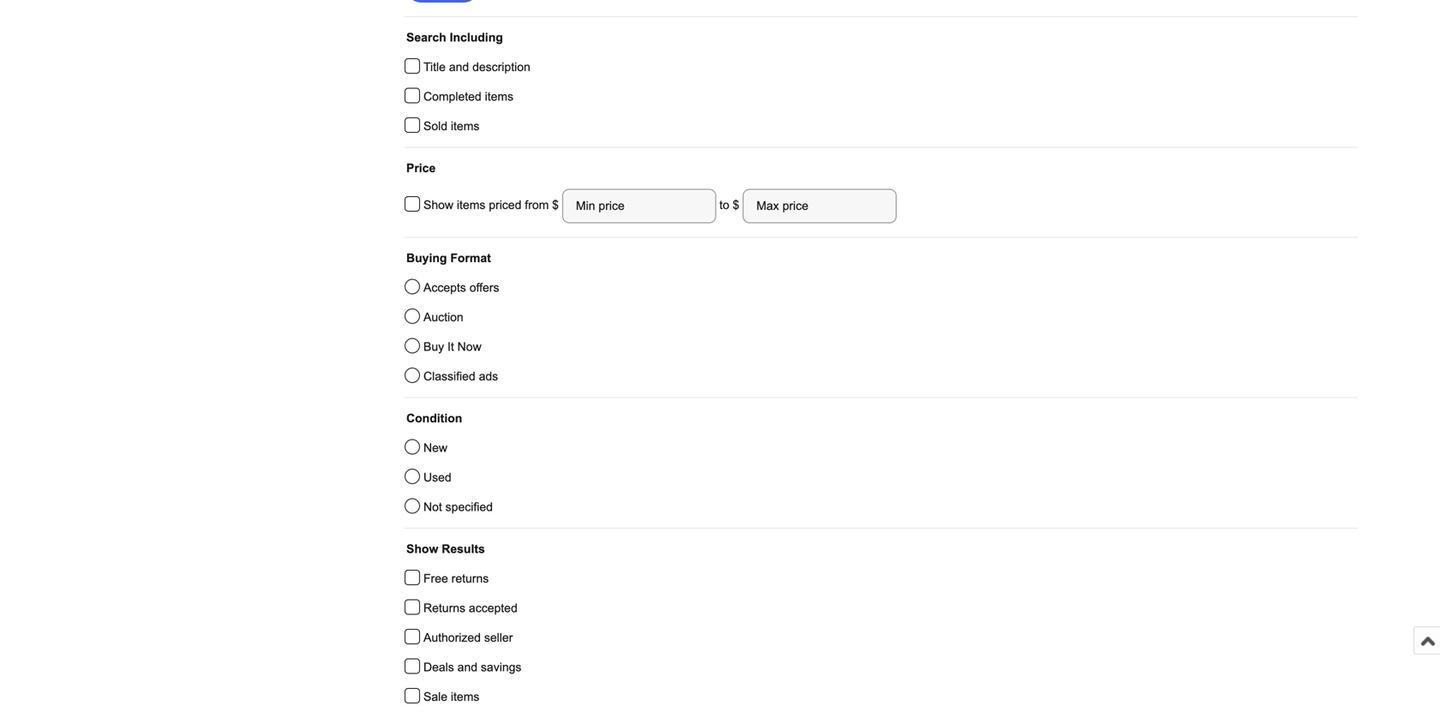 Task type: locate. For each thing, give the bounding box(es) containing it.
buy it now
[[423, 340, 481, 354]]

0 vertical spatial show
[[423, 199, 453, 212]]

show results
[[406, 543, 485, 556]]

returns accepted
[[423, 602, 518, 615]]

now
[[457, 340, 481, 354]]

show
[[423, 199, 453, 212], [406, 543, 438, 556]]

0 vertical spatial and
[[449, 60, 469, 74]]

condition
[[406, 412, 462, 425]]

items for sold
[[451, 120, 479, 133]]

$ right 'from'
[[552, 199, 562, 212]]

and right deals
[[457, 661, 477, 674]]

items right sale
[[451, 690, 479, 704]]

buying format
[[406, 252, 491, 265]]

sold
[[423, 120, 447, 133]]

new
[[423, 441, 447, 455]]

auction
[[423, 311, 463, 324]]

items left priced
[[457, 199, 485, 212]]

1 vertical spatial show
[[406, 543, 438, 556]]

items for completed
[[485, 90, 513, 103]]

show items priced from
[[423, 199, 552, 212]]

and for title
[[449, 60, 469, 74]]

show down price
[[423, 199, 453, 212]]

and right title
[[449, 60, 469, 74]]

$ right to
[[733, 199, 739, 212]]

items
[[485, 90, 513, 103], [451, 120, 479, 133], [457, 199, 485, 212], [451, 690, 479, 704]]

including
[[450, 31, 503, 44]]

title and description
[[423, 60, 530, 74]]

completed items
[[423, 90, 513, 103]]

priced
[[489, 199, 521, 212]]

items for sale
[[451, 690, 479, 704]]

ads
[[479, 370, 498, 383]]

accepts offers
[[423, 281, 499, 294]]

and
[[449, 60, 469, 74], [457, 661, 477, 674]]

$
[[552, 199, 562, 212], [733, 199, 739, 212]]

accepted
[[469, 602, 518, 615]]

free
[[423, 572, 448, 585]]

deals and savings
[[423, 661, 522, 674]]

to
[[719, 199, 729, 212]]

1 horizontal spatial $
[[733, 199, 739, 212]]

show up the free
[[406, 543, 438, 556]]

authorized seller
[[423, 631, 513, 645]]

from
[[525, 199, 549, 212]]

used
[[423, 471, 451, 484]]

classified
[[423, 370, 475, 383]]

results
[[442, 543, 485, 556]]

1 vertical spatial and
[[457, 661, 477, 674]]

items down description
[[485, 90, 513, 103]]

items for show
[[457, 199, 485, 212]]

0 horizontal spatial $
[[552, 199, 562, 212]]

items right sold
[[451, 120, 479, 133]]



Task type: describe. For each thing, give the bounding box(es) containing it.
not
[[423, 501, 442, 514]]

2 $ from the left
[[733, 199, 739, 212]]

sale items
[[423, 690, 479, 704]]

classified ads
[[423, 370, 498, 383]]

not specified
[[423, 501, 493, 514]]

and for deals
[[457, 661, 477, 674]]

Enter maximum price range value, $ text field
[[743, 189, 897, 223]]

sale
[[423, 690, 447, 704]]

sold items
[[423, 120, 479, 133]]

format
[[450, 252, 491, 265]]

search
[[406, 31, 446, 44]]

search including
[[406, 31, 503, 44]]

authorized
[[423, 631, 481, 645]]

savings
[[481, 661, 522, 674]]

returns
[[423, 602, 465, 615]]

show for show items priced from
[[423, 199, 453, 212]]

accepts
[[423, 281, 466, 294]]

buying
[[406, 252, 447, 265]]

title
[[423, 60, 446, 74]]

1 $ from the left
[[552, 199, 562, 212]]

show for show results
[[406, 543, 438, 556]]

completed
[[423, 90, 481, 103]]

seller
[[484, 631, 513, 645]]

it
[[447, 340, 454, 354]]

price
[[406, 162, 436, 175]]

specified
[[445, 501, 493, 514]]

deals
[[423, 661, 454, 674]]

Enter minimum price range value, $ text field
[[562, 189, 716, 223]]

offers
[[469, 281, 499, 294]]

returns
[[451, 572, 489, 585]]

buy
[[423, 340, 444, 354]]

to $
[[716, 199, 743, 212]]

free returns
[[423, 572, 489, 585]]

description
[[472, 60, 530, 74]]



Task type: vqa. For each thing, say whether or not it's contained in the screenshot.
ebay in Automatic bidding is the easiest way to bid on an eBay auction. Simply enter the highest price you're willing to pay for an item, and we'll do the rest.
no



